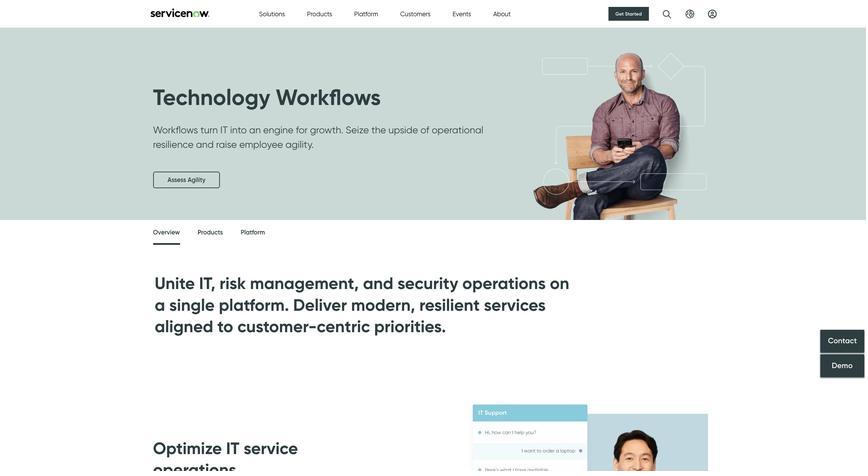 Task type: describe. For each thing, give the bounding box(es) containing it.
transform your business with it workflows image
[[528, 28, 721, 220]]

and inside unite it, risk management, and security operations on a single platform. deliver modern, resilient services aligned to customer-centric priorities.
[[363, 273, 394, 294]]

it,
[[199, 273, 216, 294]]

it inside optimize it service operations
[[226, 439, 240, 459]]

aligned
[[155, 317, 213, 337]]

to
[[218, 317, 233, 337]]

technology workflows
[[153, 84, 381, 111]]

demo
[[832, 362, 853, 371]]

upside
[[389, 124, 418, 136]]

growth.
[[310, 124, 344, 136]]

optimize it service operations
[[153, 439, 298, 472]]

customers
[[401, 10, 431, 17]]

products button
[[307, 9, 332, 19]]

workflows inside workflows turn it into an engine for growth. seize the upside of operational resilience and raise employee agility.
[[153, 124, 198, 136]]

platform for the platform link
[[241, 229, 265, 237]]

go to servicenow account image
[[708, 10, 717, 18]]

customers button
[[401, 9, 431, 19]]

increase business agility with it workflows image
[[0, 28, 867, 220]]

products for products 'link'
[[198, 229, 223, 237]]

and inside workflows turn it into an engine for growth. seize the upside of operational resilience and raise employee agility.
[[196, 139, 214, 151]]

servicenow image
[[150, 8, 210, 17]]

of
[[421, 124, 430, 136]]

engine
[[263, 124, 294, 136]]

into
[[230, 124, 247, 136]]

events
[[453, 10, 471, 17]]

demo link
[[820, 355, 864, 378]]

delivering an exceptional it experience for end users image
[[461, 377, 721, 472]]

modern,
[[351, 295, 416, 316]]

assess
[[168, 177, 186, 184]]

resilient
[[420, 295, 480, 316]]

an
[[249, 124, 261, 136]]

employee
[[240, 139, 283, 151]]

platform for the platform dropdown button at left top
[[355, 10, 378, 17]]

assess agility
[[168, 177, 206, 184]]

technology
[[153, 84, 270, 111]]

assess agility link
[[153, 172, 220, 189]]

overview link
[[153, 220, 180, 247]]

platform link
[[241, 220, 265, 246]]

raise
[[216, 139, 237, 151]]



Task type: vqa. For each thing, say whether or not it's contained in the screenshot.
Technology Workflows
yes



Task type: locate. For each thing, give the bounding box(es) containing it.
started
[[626, 11, 642, 17]]

turn
[[201, 124, 218, 136]]

management,
[[250, 273, 359, 294]]

0 vertical spatial platform
[[355, 10, 378, 17]]

products
[[307, 10, 332, 17], [198, 229, 223, 237]]

service
[[244, 439, 298, 459]]

for
[[296, 124, 308, 136]]

1 vertical spatial products
[[198, 229, 223, 237]]

get started link
[[609, 7, 649, 21]]

about button
[[494, 9, 511, 19]]

about
[[494, 10, 511, 17]]

workflows
[[276, 84, 381, 111], [153, 124, 198, 136]]

on
[[550, 273, 570, 294]]

get started
[[616, 11, 642, 17]]

platform
[[355, 10, 378, 17], [241, 229, 265, 237]]

0 vertical spatial operations
[[463, 273, 546, 294]]

contact link
[[820, 330, 864, 353]]

solutions
[[259, 10, 285, 17]]

it inside workflows turn it into an engine for growth. seize the upside of operational resilience and raise employee agility.
[[220, 124, 228, 136]]

and up modern,
[[363, 273, 394, 294]]

operational
[[432, 124, 484, 136]]

0 horizontal spatial operations
[[153, 460, 237, 472]]

operations up services
[[463, 273, 546, 294]]

deliver
[[293, 295, 347, 316]]

0 horizontal spatial workflows
[[153, 124, 198, 136]]

1 vertical spatial it
[[226, 439, 240, 459]]

workflows turn it into an engine for growth. seize the upside of operational resilience and raise employee agility.
[[153, 124, 484, 151]]

1 horizontal spatial platform
[[355, 10, 378, 17]]

operations inside unite it, risk management, and security operations on a single platform. deliver modern, resilient services aligned to customer-centric priorities.
[[463, 273, 546, 294]]

priorities.
[[374, 317, 446, 337]]

contact
[[828, 337, 857, 346]]

agility.
[[286, 139, 314, 151]]

1 vertical spatial platform
[[241, 229, 265, 237]]

1 vertical spatial and
[[363, 273, 394, 294]]

operations
[[463, 273, 546, 294], [153, 460, 237, 472]]

seize
[[346, 124, 369, 136]]

platform button
[[355, 9, 378, 19]]

risk
[[220, 273, 246, 294]]

0 vertical spatial it
[[220, 124, 228, 136]]

a
[[155, 295, 165, 316]]

optimize
[[153, 439, 222, 459]]

it
[[220, 124, 228, 136], [226, 439, 240, 459]]

platform.
[[219, 295, 289, 316]]

0 vertical spatial and
[[196, 139, 214, 151]]

0 horizontal spatial platform
[[241, 229, 265, 237]]

products link
[[198, 220, 223, 246]]

products for products popup button
[[307, 10, 332, 17]]

1 vertical spatial operations
[[153, 460, 237, 472]]

1 horizontal spatial operations
[[463, 273, 546, 294]]

the
[[372, 124, 386, 136]]

0 horizontal spatial and
[[196, 139, 214, 151]]

1 horizontal spatial products
[[307, 10, 332, 17]]

and
[[196, 139, 214, 151], [363, 273, 394, 294]]

0 horizontal spatial products
[[198, 229, 223, 237]]

1 horizontal spatial workflows
[[276, 84, 381, 111]]

single
[[169, 295, 215, 316]]

workflows up growth.
[[276, 84, 381, 111]]

and down turn
[[196, 139, 214, 151]]

services
[[484, 295, 546, 316]]

unite it, risk management, and security operations on a single platform. deliver modern, resilient services aligned to customer-centric priorities.
[[155, 273, 570, 337]]

operations down optimize
[[153, 460, 237, 472]]

agility
[[188, 177, 206, 184]]

0 vertical spatial workflows
[[276, 84, 381, 111]]

unite
[[155, 273, 195, 294]]

events button
[[453, 9, 471, 19]]

resilience
[[153, 139, 194, 151]]

overview
[[153, 229, 180, 237]]

workflows up resilience
[[153, 124, 198, 136]]

security
[[398, 273, 459, 294]]

customer-
[[238, 317, 317, 337]]

1 horizontal spatial and
[[363, 273, 394, 294]]

0 vertical spatial products
[[307, 10, 332, 17]]

operations inside optimize it service operations
[[153, 460, 237, 472]]

1 vertical spatial workflows
[[153, 124, 198, 136]]

solutions button
[[259, 9, 285, 19]]

get
[[616, 11, 624, 17]]

centric
[[317, 317, 370, 337]]



